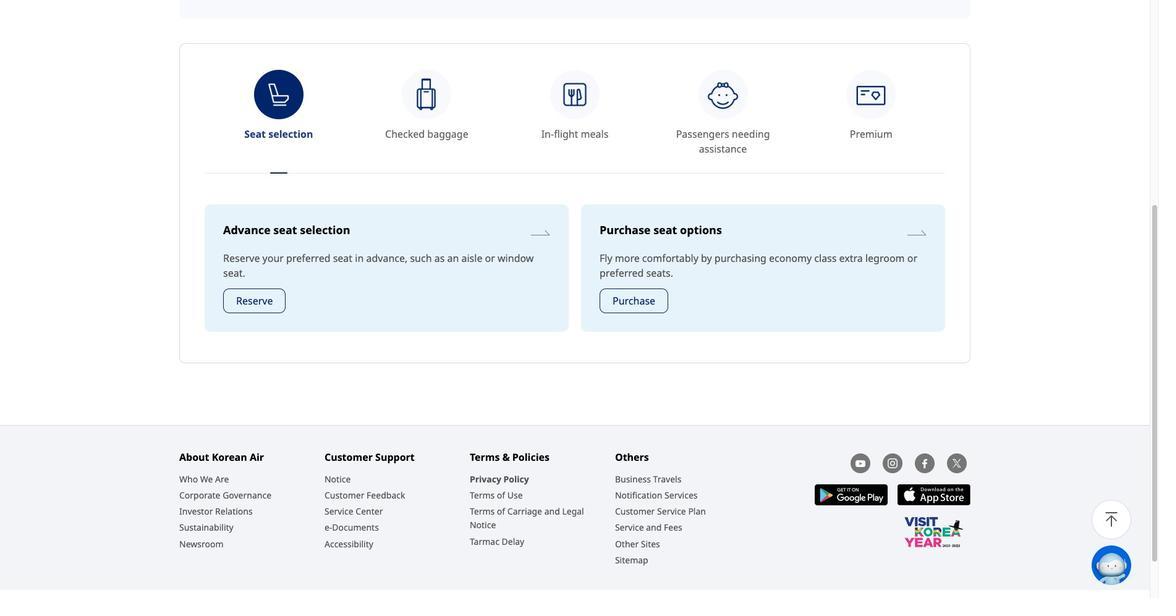 Task type: locate. For each thing, give the bounding box(es) containing it.
purchase down seats.
[[613, 294, 656, 308]]

air
[[250, 451, 264, 465]]

assistance
[[699, 142, 747, 156]]

feedback
[[367, 490, 405, 502]]

business travels link
[[615, 473, 682, 487]]

as
[[435, 252, 445, 265]]

of
[[497, 490, 505, 502], [497, 506, 505, 518]]

plan
[[689, 506, 706, 518]]

about
[[179, 451, 209, 465]]

investor relations link
[[179, 506, 253, 519]]

policies
[[513, 451, 550, 465]]

0 horizontal spatial and
[[545, 506, 560, 518]]

governance
[[223, 490, 272, 502]]

notice link
[[325, 473, 351, 487]]

premium
[[850, 127, 893, 141]]

0 horizontal spatial notice
[[325, 474, 351, 486]]

purchase
[[600, 223, 651, 238], [613, 294, 656, 308]]

notice up customer feedback link
[[325, 474, 351, 486]]

chat w link
[[1092, 546, 1160, 586]]

checked baggage tab
[[353, 70, 501, 157]]

1 vertical spatial of
[[497, 506, 505, 518]]

0 horizontal spatial preferred
[[286, 252, 331, 265]]

seat.
[[223, 267, 245, 280]]

w
[[1153, 560, 1160, 572]]

purchase up more
[[600, 223, 651, 238]]

corporate governance link
[[179, 489, 272, 503]]

notice up tarmac
[[470, 520, 496, 532]]

and
[[545, 506, 560, 518], [647, 522, 662, 534]]

tab list containing seat selection
[[205, 69, 946, 173]]

reserve inside "reserve your preferred seat in advance, such as an aisle or window seat."
[[223, 252, 260, 265]]

and inside privacy policy terms of use terms of carriage and legal notice tarmac delay
[[545, 506, 560, 518]]

seat up your
[[274, 223, 297, 238]]

1 of from the top
[[497, 490, 505, 502]]

sitemap
[[615, 555, 649, 566]]

extra
[[840, 252, 863, 265]]

purchase for purchase seat options
[[600, 223, 651, 238]]

1 vertical spatial customer
[[325, 490, 365, 502]]

0 horizontal spatial seat
[[274, 223, 297, 238]]

preferred right your
[[286, 252, 331, 265]]

customer down the 'notice' link
[[325, 490, 365, 502]]

reserve your preferred seat in advance, such as an aisle or window seat.
[[223, 252, 534, 280]]

needing
[[732, 127, 770, 141]]

0 vertical spatial terms
[[470, 451, 500, 465]]

chat
[[1132, 560, 1151, 572]]

0 vertical spatial reserve
[[223, 252, 260, 265]]

accessibility
[[325, 538, 374, 550]]

and up 'sites'
[[647, 522, 662, 534]]

investor
[[179, 506, 213, 518]]

tab list
[[205, 69, 946, 173]]

we
[[200, 474, 213, 486]]

documents
[[332, 522, 379, 534]]

sustainability
[[179, 522, 234, 534]]

window
[[498, 252, 534, 265]]

1 horizontal spatial seat
[[333, 252, 353, 265]]

of left use on the left bottom of the page
[[497, 490, 505, 502]]

1 horizontal spatial or
[[908, 252, 918, 265]]

2 of from the top
[[497, 506, 505, 518]]

2 horizontal spatial seat
[[654, 223, 678, 238]]

seat left in
[[333, 252, 353, 265]]

1 vertical spatial purchase
[[613, 294, 656, 308]]

are
[[215, 474, 229, 486]]

2 or from the left
[[908, 252, 918, 265]]

reserve up seat. on the top left of page
[[223, 252, 260, 265]]

terms down privacy on the left bottom of the page
[[470, 490, 495, 502]]

terms & policies
[[470, 451, 550, 465]]

sitemap link
[[615, 554, 649, 568]]

service up other
[[615, 522, 644, 534]]

1 vertical spatial selection
[[300, 223, 350, 238]]

e-documents link
[[325, 522, 379, 535]]

seat selection
[[244, 127, 313, 141]]

0 horizontal spatial or
[[485, 252, 495, 265]]

seat selection tab
[[205, 70, 353, 157]]

seat for purchase
[[654, 223, 678, 238]]

service inside notice customer feedback service center e-documents accessibility
[[325, 506, 354, 518]]

customer inside business travels notification services customer service plan service and fees other sites sitemap
[[615, 506, 655, 518]]

0 vertical spatial selection
[[269, 127, 313, 141]]

service up e-
[[325, 506, 354, 518]]

1 vertical spatial notice
[[470, 520, 496, 532]]

1 horizontal spatial and
[[647, 522, 662, 534]]

1 vertical spatial reserve
[[236, 294, 273, 308]]

reserve down seat. on the top left of page
[[236, 294, 273, 308]]

1 vertical spatial preferred
[[600, 267, 644, 280]]

fly
[[600, 252, 613, 265]]

purchasing
[[715, 252, 767, 265]]

terms left the &
[[470, 451, 500, 465]]

preferred inside "reserve your preferred seat in advance, such as an aisle or window seat."
[[286, 252, 331, 265]]

customer
[[325, 451, 373, 465], [325, 490, 365, 502], [615, 506, 655, 518]]

seat
[[274, 223, 297, 238], [654, 223, 678, 238], [333, 252, 353, 265]]

1 vertical spatial terms
[[470, 490, 495, 502]]

0 horizontal spatial service
[[325, 506, 354, 518]]

1 horizontal spatial notice
[[470, 520, 496, 532]]

aisle
[[462, 252, 483, 265]]

business
[[615, 474, 651, 486]]

1 or from the left
[[485, 252, 495, 265]]

tarmac
[[470, 536, 500, 548]]

in-flight meals tab
[[501, 70, 649, 157]]

legroom
[[866, 252, 905, 265]]

in-flight meals
[[542, 127, 609, 141]]

preferred down more
[[600, 267, 644, 280]]

notice
[[325, 474, 351, 486], [470, 520, 496, 532]]

customer service plan link
[[615, 506, 706, 519]]

seat up comfortably
[[654, 223, 678, 238]]

and inside business travels notification services customer service plan service and fees other sites sitemap
[[647, 522, 662, 534]]

1 horizontal spatial preferred
[[600, 267, 644, 280]]

0 vertical spatial purchase
[[600, 223, 651, 238]]

privacy policy link
[[470, 473, 529, 487]]

0 vertical spatial preferred
[[286, 252, 331, 265]]

preferred inside fly more comfortably by purchasing economy class extra legroom or preferred seats.
[[600, 267, 644, 280]]

selection
[[269, 127, 313, 141], [300, 223, 350, 238]]

or right 'aisle'
[[485, 252, 495, 265]]

customer feedback link
[[325, 489, 405, 503]]

policy
[[504, 474, 529, 486]]

passengers needing assistance
[[676, 127, 770, 156]]

and left legal
[[545, 506, 560, 518]]

seat
[[244, 127, 266, 141]]

0 vertical spatial notice
[[325, 474, 351, 486]]

or right legroom
[[908, 252, 918, 265]]

of down the terms of use link
[[497, 506, 505, 518]]

service up fees
[[658, 506, 686, 518]]

premium tab
[[798, 70, 946, 157]]

0 vertical spatial and
[[545, 506, 560, 518]]

1 vertical spatial and
[[647, 522, 662, 534]]

terms down the terms of use link
[[470, 506, 495, 518]]

0 vertical spatial of
[[497, 490, 505, 502]]

2 vertical spatial terms
[[470, 506, 495, 518]]

3 terms from the top
[[470, 506, 495, 518]]

2 terms from the top
[[470, 490, 495, 502]]

customer down notification
[[615, 506, 655, 518]]

customer up the 'notice' link
[[325, 451, 373, 465]]

2 vertical spatial customer
[[615, 506, 655, 518]]

your
[[263, 252, 284, 265]]

terms
[[470, 451, 500, 465], [470, 490, 495, 502], [470, 506, 495, 518]]



Task type: vqa. For each thing, say whether or not it's contained in the screenshot.
the Search Type for Departure and Arrival group
no



Task type: describe. For each thing, give the bounding box(es) containing it.
newsroom link
[[179, 538, 224, 552]]

terms of use link
[[470, 489, 523, 503]]

use
[[508, 490, 523, 502]]

selection inside tab
[[269, 127, 313, 141]]

service center link
[[325, 506, 383, 519]]

get it on google play image
[[815, 485, 888, 506]]

who we are link
[[179, 473, 229, 487]]

purchase for purchase
[[613, 294, 656, 308]]

economy
[[769, 252, 812, 265]]

by
[[701, 252, 712, 265]]

reserve for reserve your preferred seat in advance, such as an aisle or window seat.
[[223, 252, 260, 265]]

an
[[447, 252, 459, 265]]

0 vertical spatial customer
[[325, 451, 373, 465]]

seat for advance
[[274, 223, 297, 238]]

in-
[[542, 127, 554, 141]]

chat w
[[1132, 560, 1160, 572]]

flight
[[554, 127, 579, 141]]

customer support
[[325, 451, 415, 465]]

seats.
[[647, 267, 674, 280]]

fly more comfortably by purchasing economy class extra legroom or preferred seats.
[[600, 252, 918, 280]]

legal
[[562, 506, 584, 518]]

in
[[355, 252, 364, 265]]

notification
[[615, 490, 663, 502]]

who
[[179, 474, 198, 486]]

who we are corporate governance investor relations sustainability newsroom
[[179, 474, 272, 550]]

support
[[375, 451, 415, 465]]

purchase link
[[600, 289, 669, 314]]

notice customer feedback service center e-documents accessibility
[[325, 474, 405, 550]]

seat inside "reserve your preferred seat in advance, such as an aisle or window seat."
[[333, 252, 353, 265]]

reserve link
[[223, 289, 286, 314]]

delay
[[502, 536, 525, 548]]

meals
[[581, 127, 609, 141]]

comfortably
[[643, 252, 699, 265]]

passengers
[[676, 127, 730, 141]]

travels
[[654, 474, 682, 486]]

&
[[503, 451, 510, 465]]

other sites link
[[615, 538, 660, 552]]

2 horizontal spatial service
[[658, 506, 686, 518]]

checked
[[385, 127, 425, 141]]

checked baggage
[[385, 127, 469, 141]]

options
[[680, 223, 722, 238]]

service and fees link
[[615, 522, 683, 535]]

tarmac delay link
[[470, 535, 525, 549]]

accessibility link
[[325, 538, 374, 552]]

services
[[665, 490, 698, 502]]

1 terms from the top
[[470, 451, 500, 465]]

and for carriage
[[545, 506, 560, 518]]

such
[[410, 252, 432, 265]]

passengers needing assistance tab
[[649, 70, 798, 157]]

download on the app store image
[[898, 485, 971, 506]]

other
[[615, 538, 639, 550]]

1 horizontal spatial service
[[615, 522, 644, 534]]

advance
[[223, 223, 271, 238]]

privacy
[[470, 474, 502, 486]]

class
[[815, 252, 837, 265]]

carriage
[[508, 506, 542, 518]]

about korean air
[[179, 451, 264, 465]]

or inside fly more comfortably by purchasing economy class extra legroom or preferred seats.
[[908, 252, 918, 265]]

notice inside privacy policy terms of use terms of carriage and legal notice tarmac delay
[[470, 520, 496, 532]]

or inside "reserve your preferred seat in advance, such as an aisle or window seat."
[[485, 252, 495, 265]]

notice inside notice customer feedback service center e-documents accessibility
[[325, 474, 351, 486]]

reserve for reserve
[[236, 294, 273, 308]]

newsroom
[[179, 538, 224, 550]]

others
[[615, 451, 649, 465]]

sites
[[641, 538, 660, 550]]

sustainability link
[[179, 522, 234, 535]]

visit korea year 2023 to 2024 image
[[904, 517, 966, 548]]

customer inside notice customer feedback service center e-documents accessibility
[[325, 490, 365, 502]]

center
[[356, 506, 383, 518]]

privacy policy terms of use terms of carriage and legal notice tarmac delay
[[470, 474, 584, 548]]

and for service
[[647, 522, 662, 534]]

korean
[[212, 451, 247, 465]]

business travels notification services customer service plan service and fees other sites sitemap
[[615, 474, 706, 566]]

advance,
[[366, 252, 408, 265]]

advance seat selection
[[223, 223, 350, 238]]

more
[[615, 252, 640, 265]]

terms of carriage and legal notice link
[[470, 506, 609, 533]]

fees
[[664, 522, 683, 534]]

purchase seat options
[[600, 223, 722, 238]]

notification services link
[[615, 489, 698, 503]]

corporate
[[179, 490, 221, 502]]



